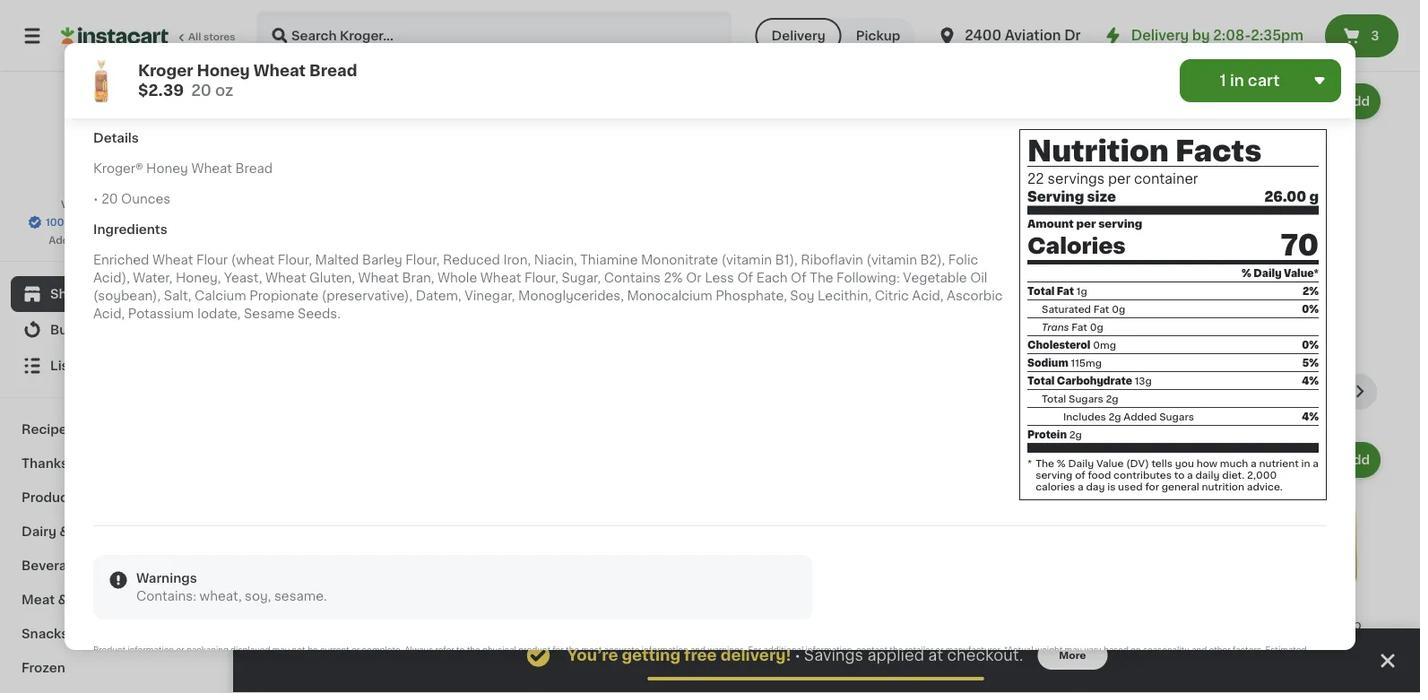 Task type: locate. For each thing, give the bounding box(es) containing it.
4 up sara
[[1086, 236, 1100, 255]]

bread inside kroger honey wheat bread $2.39 20 oz
[[309, 63, 357, 78]]

1 vertical spatial enriched
[[269, 278, 325, 291]]

artesano
[[1134, 260, 1191, 273]]

free right other
[[1238, 637, 1266, 649]]

2 horizontal spatial to
[[1175, 470, 1185, 480]]

(vitamin up "each"
[[722, 254, 772, 267]]

delivery by 2:08-2:35pm
[[1132, 29, 1304, 42]]

soy
[[790, 290, 815, 302]]

free inside kroger original pulp free 100% orange juice 52 fl oz
[[592, 637, 620, 649]]

add button for sara lee artesano bakery bread
[[1149, 85, 1218, 117]]

2:08-
[[1214, 29, 1251, 42]]

to inside product information or packaging displayed may not be current or complete. always refer to the physical product for the most accurate information and warnings. for additional information, contact the retailer or manufacturer. *actual weight may vary based on seasonality and other factors. estimated price is approximate and provided only for reference.
[[457, 647, 465, 655]]

enriched
[[93, 254, 149, 267], [269, 278, 325, 291]]

strawberry inside "suja organic strawberry guava immunity cold- pressed juice 1"
[[753, 637, 823, 649]]

stock for mrs.
[[1298, 313, 1326, 323]]

simply inside simply lemonade with strawberry, all natural non-gmo
[[1076, 619, 1119, 631]]

100% left satisfaction
[[46, 218, 73, 227]]

1 vertical spatial 0g
[[1090, 322, 1104, 332]]

suja
[[753, 619, 780, 631]]

1 own from the left
[[486, 260, 516, 273]]

1 horizontal spatial the
[[1036, 459, 1055, 469]]

(50+) right by
[[1230, 27, 1265, 39]]

oz down immunity on the bottom right of page
[[797, 672, 809, 682]]

kroger down $ 2 99
[[269, 619, 311, 631]]

0 horizontal spatial the
[[467, 647, 480, 655]]

0 horizontal spatial honey
[[146, 163, 188, 175]]

20 up sesame
[[269, 296, 282, 305]]

kroger inside kroger honey wheat bread $2.39 20 oz
[[138, 63, 193, 78]]

free up 52
[[592, 637, 620, 649]]

1 vertical spatial is
[[116, 657, 123, 665]]

$ inside $ 2 99
[[273, 596, 279, 606]]

0 horizontal spatial many
[[287, 313, 315, 323]]

(soybean),
[[93, 290, 161, 302]]

(dv)
[[1127, 459, 1150, 469]]

maid up manufacturer.
[[962, 619, 993, 631]]

each
[[757, 272, 788, 285]]

0 horizontal spatial fl
[[285, 654, 292, 664]]

0 vertical spatial view all (50+) button
[[1171, 15, 1284, 51]]

juice inside "suja organic strawberry guava immunity cold- pressed juice 1"
[[808, 673, 843, 685]]

pulp up free
[[690, 619, 717, 631]]

$ inside $ 4 99
[[1080, 237, 1086, 247]]

pulp inside kroger original pulp free 100% orange juice 52 fl oz
[[690, 619, 717, 631]]

per up size
[[1109, 173, 1131, 186]]

0g for trans fat 0g
[[1090, 322, 1104, 332]]

1 horizontal spatial sugars
[[1160, 412, 1195, 422]]

white up (preservative),
[[364, 260, 400, 273]]

2 horizontal spatial 100%
[[623, 637, 657, 649]]

seafood
[[71, 594, 126, 606]]

20 inside 3 nature's own whitewheat healthy white bread, sliced white bread, 20 oz loaf
[[999, 314, 1015, 326]]

0% for saturated fat 0g
[[1302, 304, 1319, 314]]

2 many from the left
[[1094, 313, 1123, 323]]

simply inside simply orange pulp free orange juice
[[1238, 619, 1281, 631]]

0% for cholesterol 0mg
[[1302, 340, 1319, 350]]

2 12 from the left
[[775, 672, 785, 682]]

checkout.
[[948, 648, 1024, 663]]

0 horizontal spatial stock
[[329, 313, 358, 323]]

(50+) up much
[[1230, 386, 1265, 398]]

juice
[[269, 637, 304, 649], [1319, 637, 1353, 649], [462, 655, 497, 667], [592, 655, 627, 667], [808, 673, 843, 685]]

1 nature's from the left
[[431, 260, 483, 273]]

• inside • savings applied at checkout.
[[795, 648, 801, 663]]

2 minute from the left
[[915, 619, 959, 631]]

dr
[[1065, 29, 1081, 42]]

1 vertical spatial daily
[[1069, 459, 1094, 469]]

2 own from the left
[[971, 260, 1000, 273]]

bread inside mrs. baird's large white bread 20 oz
[[1278, 278, 1315, 291]]

& inside "dairy & eggs" link
[[59, 526, 70, 538]]

soy,
[[245, 591, 271, 603]]

lemonade,
[[987, 637, 1058, 649]]

the
[[467, 647, 480, 655], [566, 647, 579, 655], [890, 647, 903, 655]]

maid for strawberry
[[962, 619, 993, 631]]

1 horizontal spatial enriched
[[269, 278, 325, 291]]

2 information from the left
[[642, 647, 689, 655]]

0 vertical spatial 100%
[[46, 218, 73, 227]]

maid inside minute maid fruit punch, made w/ real fruit juice
[[478, 619, 509, 631]]

bread down artesano
[[1123, 278, 1161, 291]]

0 horizontal spatial many in stock
[[287, 313, 358, 323]]

kroger honey wheat bread $2.39 20 oz
[[138, 63, 357, 98]]

oz inside kroger original pulp free 100% orange juice 52 fl oz
[[616, 672, 628, 682]]

100% inside kroger original pulp free 100% orange juice 52 fl oz
[[623, 637, 657, 649]]

own up ascorbic
[[971, 260, 1000, 273]]

2 vertical spatial &
[[71, 628, 82, 640]]

iron,
[[504, 254, 531, 267]]

3 many in stock from the left
[[1256, 313, 1326, 323]]

0 horizontal spatial •
[[93, 193, 98, 206]]

cholesterol 0mg
[[1028, 340, 1117, 350]]

2 free from the left
[[1238, 637, 1266, 649]]

add button up "facts"
[[1149, 85, 1218, 117]]

serving inside * the % daily value (dv) tells you how much a nutrient in a serving of food contributes to a daily diet. 2,000 calories a day is used for general nutrition advice.
[[1036, 470, 1073, 480]]

20 down mrs.
[[1238, 296, 1251, 305]]

1 vertical spatial view all (50+)
[[1178, 386, 1265, 398]]

0g down the bakery
[[1112, 304, 1126, 314]]

much
[[1220, 459, 1249, 469]]

0 vertical spatial honey
[[197, 63, 250, 78]]

total
[[1028, 286, 1055, 296], [1028, 376, 1055, 386], [1042, 394, 1067, 404]]

4 nature's own bread, enriched, butterbread
[[431, 236, 569, 291]]

packaging
[[187, 647, 229, 655]]

or left packaging
[[176, 647, 184, 655]]

0g
[[1112, 304, 1126, 314], [1090, 322, 1104, 332]]

g
[[1310, 191, 1319, 204]]

in for mrs.
[[1286, 313, 1296, 323]]

12 x 12 fl oz
[[753, 672, 809, 682]]

1 left cart
[[1220, 73, 1227, 88]]

wheat,
[[200, 591, 242, 603]]

total sugars 2g
[[1042, 394, 1119, 404]]

52
[[592, 672, 605, 682]]

oz inside mrs. baird's large white bread 20 oz
[[1253, 296, 1265, 305]]

1 minute from the left
[[431, 619, 474, 631]]

1 horizontal spatial $
[[1080, 237, 1086, 247]]

add button right nutrient
[[1310, 444, 1379, 476]]

honey inside kroger honey wheat bread $2.39 20 oz
[[197, 63, 250, 78]]

None search field
[[257, 11, 732, 61]]

% inside * the % daily value (dv) tells you how much a nutrient in a serving of food contributes to a daily diet. 2,000 calories a day is used for general nutrition advice.
[[1057, 459, 1066, 469]]

retailer
[[906, 647, 934, 655]]

1 vertical spatial •
[[795, 648, 801, 663]]

simply up factors.
[[1238, 619, 1281, 631]]

view left pricing
[[61, 200, 85, 209]]

0 horizontal spatial the
[[810, 272, 834, 285]]

1 horizontal spatial many in stock
[[1094, 313, 1165, 323]]

to up 'general'
[[1175, 470, 1185, 480]]

folic
[[949, 254, 979, 267]]

1 vertical spatial bread,
[[955, 296, 995, 309]]

for down displayed
[[252, 657, 264, 665]]

the inside the enriched wheat flour (wheat flour, malted barley flour, reduced iron, niacin, thiamine mononitrate (vitamin b1), riboflavin (vitamin b2), folic acid), water, honey, yeast, wheat gluten, wheat bran, whole wheat flour, sugar, contains 2% or less of each of the following: vegetable oil (soybean), salt, calcium propionate (preservative), datem, vinegar, monoglycerides, monocalcium phosphate, soy lecithin, citric acid, ascorbic acid, potassium iodate, sesame seeds.
[[810, 272, 834, 285]]

2 vertical spatial fat
[[1072, 322, 1088, 332]]

12 left x
[[753, 672, 764, 682]]

0 vertical spatial the
[[810, 272, 834, 285]]

view all (50+) up 1 in cart
[[1178, 27, 1265, 39]]

1 horizontal spatial 12
[[775, 672, 785, 682]]

1 many from the left
[[287, 313, 315, 323]]

(50+) for 1st view all (50+) popup button from the bottom
[[1230, 386, 1265, 398]]

nature's up enriched,
[[431, 260, 483, 273]]

1 horizontal spatial •
[[795, 648, 801, 663]]

2 vertical spatial honey
[[637, 260, 679, 273]]

delivery left by
[[1132, 29, 1189, 42]]

1 horizontal spatial maid
[[962, 619, 993, 631]]

& for snacks
[[71, 628, 82, 640]]

1 free from the left
[[592, 637, 620, 649]]

nature's inside 4 nature's own bread, enriched, butterbread
[[431, 260, 483, 273]]

3 for 3 nature's own whitewheat healthy white bread, sliced white bread, 20 oz loaf
[[925, 236, 937, 255]]

99 up the lee
[[1102, 237, 1115, 247]]

1 pulp from the left
[[690, 619, 717, 631]]

minute inside minute maid strawberry lemonade, fruit drink
[[915, 619, 959, 631]]

fl right 64
[[285, 654, 292, 664]]

to right refer at the bottom left of the page
[[457, 647, 465, 655]]

kroger inside kroger original pulp free 100% orange juice 52 fl oz
[[592, 619, 634, 631]]

0 horizontal spatial minute
[[431, 619, 474, 631]]

1 vertical spatial 100%
[[315, 619, 348, 631]]

kroger®
[[93, 163, 143, 175]]

1 view all (50+) from the top
[[1178, 27, 1265, 39]]

view for 1st view all (50+) popup button from the bottom
[[1178, 386, 1209, 398]]

1 horizontal spatial of
[[791, 272, 807, 285]]

own up vinegar,
[[486, 260, 516, 273]]

product group
[[269, 80, 416, 329], [431, 80, 578, 346], [592, 80, 739, 308], [753, 80, 901, 342], [915, 80, 1062, 344], [1076, 80, 1223, 329], [1238, 80, 1385, 329], [753, 439, 901, 693], [915, 439, 1062, 693], [1076, 439, 1223, 693], [1238, 439, 1385, 683]]

sugars up the includes
[[1069, 394, 1104, 404]]

bread
[[269, 24, 328, 43], [309, 63, 357, 78], [235, 163, 273, 175], [328, 278, 365, 291], [592, 278, 629, 291], [1123, 278, 1161, 291], [1278, 278, 1315, 291]]

add up shop
[[49, 235, 69, 245]]

buy it again
[[50, 324, 126, 336]]

1 vertical spatial 4%
[[1303, 412, 1319, 422]]

view left 2:08-
[[1178, 27, 1209, 39]]

bread, down ascorbic
[[955, 314, 995, 326]]

fruit down refer at the bottom left of the page
[[431, 655, 459, 667]]

2 0% from the top
[[1302, 340, 1319, 350]]

0 horizontal spatial maid
[[478, 619, 509, 631]]

99 inside $ 2 99
[[293, 596, 307, 606]]

following:
[[837, 272, 900, 285]]

2 maid from the left
[[962, 619, 993, 631]]

(50+)
[[1230, 27, 1265, 39], [1230, 386, 1265, 398]]

kroger up accurate
[[592, 619, 634, 631]]

9
[[764, 236, 777, 255]]

juice up (911)
[[1319, 637, 1353, 649]]

& inside meat & seafood link
[[58, 594, 68, 606]]

reference.
[[266, 657, 307, 665]]

of
[[1076, 470, 1086, 480]]

value*
[[1284, 269, 1319, 278]]

0 horizontal spatial or
[[176, 647, 184, 655]]

2 vertical spatial 2g
[[1070, 430, 1082, 440]]

1 vertical spatial item carousel region
[[269, 374, 1385, 693]]

0 horizontal spatial %
[[1057, 459, 1066, 469]]

free inside simply orange pulp free orange juice
[[1238, 637, 1266, 649]]

added
[[1124, 412, 1157, 422]]

bread down thiamine
[[592, 278, 629, 291]]

3 many from the left
[[1256, 313, 1284, 323]]

2g for protein
[[1070, 430, 1082, 440]]

20 right $2.39
[[191, 83, 212, 98]]

0 vertical spatial 4%
[[1303, 376, 1319, 386]]

for down the contributes
[[1146, 482, 1160, 492]]

to right plus at left
[[133, 235, 143, 245]]

2 up contains
[[602, 236, 614, 255]]

1 horizontal spatial 3
[[1372, 30, 1380, 42]]

0 horizontal spatial 0g
[[1090, 322, 1104, 332]]

1 vertical spatial 3
[[925, 236, 937, 255]]

26.00 g
[[1265, 191, 1319, 204]]

mononitrate
[[641, 254, 718, 267]]

add button down the 3 button
[[1310, 85, 1379, 117]]

oz up sesame
[[285, 296, 296, 305]]

add button for mrs. baird's large white bread
[[1310, 85, 1379, 117]]

many in stock for 2
[[287, 313, 358, 323]]

bread, up the butterbread
[[519, 260, 559, 273]]

in right nutrient
[[1302, 459, 1311, 469]]

100% satisfaction guarantee
[[46, 218, 190, 227]]

may
[[272, 647, 290, 655], [1065, 647, 1083, 655]]

may up reference.
[[272, 647, 290, 655]]

oz right 52
[[616, 672, 628, 682]]

own inside 4 nature's own bread, enriched, butterbread
[[486, 260, 516, 273]]

many in stock down mrs. baird's large white bread 20 oz
[[1256, 313, 1326, 323]]

includes
[[1064, 412, 1107, 422]]

in inside * the % daily value (dv) tells you how much a nutrient in a serving of food contributes to a daily diet. 2,000 calories a day is used for general nutrition advice.
[[1302, 459, 1311, 469]]

in down mrs. baird's large white bread 20 oz
[[1286, 313, 1296, 323]]

1 many in stock from the left
[[287, 313, 358, 323]]

0 vertical spatial daily
[[1254, 269, 1282, 278]]

2 view all (50+) from the top
[[1178, 386, 1265, 398]]

white inside mrs. baird's large white bread 20 oz
[[1238, 278, 1274, 291]]

1 vertical spatial (50+)
[[1230, 386, 1265, 398]]

kroger down kroger®
[[92, 178, 136, 191]]

or right retailer
[[936, 647, 944, 655]]

or right current
[[352, 647, 360, 655]]

nature's for 3
[[915, 260, 968, 273]]

nutrition
[[1028, 138, 1170, 166]]

1 horizontal spatial is
[[1108, 482, 1116, 492]]

2 or from the left
[[352, 647, 360, 655]]

2 simply from the left
[[1238, 619, 1281, 631]]

2 inside the 2 kroger honey wheat bread 20 oz
[[602, 236, 614, 255]]

acid,
[[912, 290, 944, 302], [93, 308, 125, 320]]

1 horizontal spatial nature's
[[915, 260, 968, 273]]

100% down original
[[623, 637, 657, 649]]

bran,
[[402, 272, 434, 285]]

oz left be
[[294, 654, 306, 664]]

64
[[269, 654, 283, 664]]

juice inside kroger original pulp free 100% orange juice 52 fl oz
[[592, 655, 627, 667]]

pulp for orange
[[690, 619, 717, 631]]

1 item carousel region from the top
[[269, 15, 1385, 360]]

daily left value*
[[1254, 269, 1282, 278]]

& right meat
[[58, 594, 68, 606]]

orange
[[1284, 619, 1331, 631], [660, 637, 707, 649], [1269, 637, 1316, 649]]

2 stock from the left
[[1137, 313, 1165, 323]]

2 horizontal spatial for
[[1146, 482, 1160, 492]]

0 vertical spatial (50+)
[[1230, 27, 1265, 39]]

0 vertical spatial sugars
[[1069, 394, 1104, 404]]

enriched inside the 2 kroger classic white enriched bread 20 oz
[[269, 278, 325, 291]]

maid up made
[[478, 619, 509, 631]]

barley
[[362, 254, 403, 267]]

& left the candy
[[71, 628, 82, 640]]

item carousel region
[[269, 15, 1385, 360], [269, 374, 1385, 693]]

product group containing 9
[[753, 80, 901, 342]]

in for 2
[[318, 313, 327, 323]]

0 horizontal spatial 99
[[293, 596, 307, 606]]

fat left '1g'
[[1057, 286, 1075, 296]]

2 view all (50+) button from the top
[[1171, 374, 1284, 410]]

1 inside "suja organic strawberry guava immunity cold- pressed juice 1"
[[846, 673, 851, 685]]

stock for 2
[[329, 313, 358, 323]]

kroger logo image
[[75, 93, 154, 172]]

2 horizontal spatial many
[[1256, 313, 1284, 323]]

pricing
[[88, 200, 123, 209]]

kroger up monoglycerides,
[[592, 260, 634, 273]]

0 vertical spatial for
[[1146, 482, 1160, 492]]

view all (50+) for 1st view all (50+) popup button
[[1178, 27, 1265, 39]]

maid inside minute maid strawberry lemonade, fruit drink
[[962, 619, 993, 631]]

policy
[[126, 200, 157, 209]]

2 for classic
[[279, 236, 291, 255]]

2 item carousel region from the top
[[269, 374, 1385, 693]]

fat for trans
[[1072, 322, 1088, 332]]

1 vertical spatial all
[[1212, 386, 1227, 398]]

enriched down plus at left
[[93, 254, 149, 267]]

1 horizontal spatial may
[[1065, 647, 1083, 655]]

kroger 100% apple juice 64 fl oz
[[269, 619, 388, 664]]

0 horizontal spatial enriched
[[93, 254, 149, 267]]

0 horizontal spatial all
[[188, 32, 201, 42]]

honey,
[[176, 272, 221, 285]]

is inside * the % daily value (dv) tells you how much a nutrient in a serving of food contributes to a daily diet. 2,000 calories a day is used for general nutrition advice.
[[1108, 482, 1116, 492]]

seasonality
[[1144, 647, 1190, 655]]

1 stock from the left
[[329, 313, 358, 323]]

dairy & eggs link
[[11, 515, 218, 549]]

2 pulp from the left
[[1334, 619, 1362, 631]]

most
[[582, 647, 602, 655]]

fat down the saturated fat 0g on the right
[[1072, 322, 1088, 332]]

frozen link
[[11, 651, 218, 685]]

add down protein
[[1021, 454, 1048, 466]]

manufacturer.
[[946, 647, 1002, 655]]

1 horizontal spatial 100%
[[315, 619, 348, 631]]

2 right (wheat
[[279, 236, 291, 255]]

bread inside the 2 kroger honey wheat bread 20 oz
[[592, 278, 629, 291]]

juice inside kroger 100% apple juice 64 fl oz
[[269, 637, 304, 649]]

riboflavin
[[801, 254, 864, 267]]

honey
[[197, 63, 250, 78], [146, 163, 188, 175], [637, 260, 679, 273]]

for right product
[[553, 647, 564, 655]]

b1),
[[776, 254, 798, 267]]

product group containing suja organic strawberry guava immunity cold- pressed juice 1
[[753, 439, 901, 693]]

orange inside kroger original pulp free 100% orange juice 52 fl oz
[[660, 637, 707, 649]]

3 inside button
[[1372, 30, 1380, 42]]

treatment tracker modal dialog
[[233, 629, 1421, 693]]

3 for 3
[[1372, 30, 1380, 42]]

3 stock from the left
[[1298, 313, 1326, 323]]

many in stock for mrs.
[[1256, 313, 1326, 323]]

juice down cold-
[[808, 673, 843, 685]]

99 inside $ 4 99
[[1102, 237, 1115, 247]]

guava
[[826, 637, 866, 649]]

you
[[1176, 459, 1195, 469]]

2 (50+) from the top
[[1230, 386, 1265, 398]]

less
[[705, 272, 735, 285]]

1 vertical spatial 0%
[[1302, 340, 1319, 350]]

1 of from the left
[[738, 272, 754, 285]]

0 vertical spatial view all (50+)
[[1178, 27, 1265, 39]]

0 horizontal spatial is
[[116, 657, 123, 665]]

daily inside * the % daily value (dv) tells you how much a nutrient in a serving of food contributes to a daily diet. 2,000 calories a day is used for general nutrition advice.
[[1069, 459, 1094, 469]]

view all (50+) up much
[[1178, 386, 1265, 398]]

1 horizontal spatial information
[[642, 647, 689, 655]]

serving
[[1099, 219, 1143, 230], [1036, 470, 1073, 480]]

free for kroger
[[592, 637, 620, 649]]

3 inside 3 nature's own whitewheat healthy white bread, sliced white bread, 20 oz loaf
[[925, 236, 937, 255]]

all down lemonade
[[1152, 637, 1168, 649]]

strawberry inside minute maid strawberry lemonade, fruit drink
[[915, 637, 984, 649]]

fruit inside minute maid strawberry lemonade, fruit drink
[[915, 655, 943, 667]]

serving
[[1028, 191, 1085, 204]]

2 nature's from the left
[[915, 260, 968, 273]]

delivery for delivery by 2:08-2:35pm
[[1132, 29, 1189, 42]]

0 horizontal spatial sugars
[[1069, 394, 1104, 404]]

fat for total
[[1057, 286, 1075, 296]]

2g down the includes
[[1070, 430, 1082, 440]]

1 horizontal spatial minute
[[915, 619, 959, 631]]

1 horizontal spatial fl
[[607, 672, 614, 682]]

(50+) for 1st view all (50+) popup button
[[1230, 27, 1265, 39]]

1 horizontal spatial all
[[1152, 637, 1168, 649]]

2 strawberry from the left
[[915, 637, 984, 649]]

accurate
[[604, 647, 640, 655]]

maid for fruit
[[478, 619, 509, 631]]

2 horizontal spatial many in stock
[[1256, 313, 1326, 323]]

1 (50+) from the top
[[1230, 27, 1265, 39]]

niacin,
[[534, 254, 577, 267]]

0 horizontal spatial strawberry
[[753, 637, 823, 649]]

bread, down oil
[[955, 296, 995, 309]]

1 vertical spatial sugars
[[1160, 412, 1195, 422]]

0 horizontal spatial may
[[272, 647, 290, 655]]

per inside nutrition facts 22 servings per container
[[1109, 173, 1131, 186]]

1 inside 'field'
[[1220, 73, 1227, 88]]

the
[[810, 272, 834, 285], [1036, 459, 1055, 469]]

warnings
[[136, 573, 197, 585]]

1 0% from the top
[[1302, 304, 1319, 314]]

0 horizontal spatial 4
[[441, 236, 454, 255]]

• for savings
[[795, 648, 801, 663]]

20 down the bakery
[[1076, 296, 1089, 305]]

0 vertical spatial fat
[[1057, 286, 1075, 296]]

0 horizontal spatial information
[[128, 647, 174, 655]]

2 horizontal spatial or
[[936, 647, 944, 655]]

used
[[1119, 482, 1143, 492]]

1 12 from the left
[[753, 672, 764, 682]]

shop link
[[11, 276, 218, 312]]

99 right the soy,
[[293, 596, 307, 606]]

100% up current
[[315, 619, 348, 631]]

potassium
[[128, 308, 194, 320]]

1 maid from the left
[[478, 619, 509, 631]]

view all (50+) for 1st view all (50+) popup button from the bottom
[[1178, 386, 1265, 398]]

nature's inside 3 nature's own whitewheat healthy white bread, sliced white bread, 20 oz loaf
[[915, 260, 968, 273]]

0 horizontal spatial flour,
[[278, 254, 312, 267]]

100% inside 100% satisfaction guarantee button
[[46, 218, 73, 227]]

flour, up bran,
[[406, 254, 440, 267]]

strawberry up drink
[[915, 637, 984, 649]]

many down mrs. baird's large white bread 20 oz
[[1256, 313, 1284, 323]]

of up phosphate,
[[738, 272, 754, 285]]

simply for free
[[1238, 619, 1281, 631]]

the inside * the % daily value (dv) tells you how much a nutrient in a serving of food contributes to a daily diet. 2,000 calories a day is used for general nutrition advice.
[[1036, 459, 1055, 469]]

pulp inside simply orange pulp free orange juice
[[1334, 619, 1362, 631]]

calories
[[1028, 235, 1126, 257]]

2 horizontal spatial flour,
[[525, 272, 559, 285]]

more button
[[1038, 641, 1108, 670]]

1 horizontal spatial simply
[[1238, 619, 1281, 631]]

0 vertical spatial all
[[1212, 27, 1227, 39]]

1 strawberry from the left
[[753, 637, 823, 649]]

many for mrs.
[[1256, 313, 1284, 323]]

a
[[1251, 459, 1257, 469], [1313, 459, 1319, 469], [1188, 470, 1194, 480], [1078, 482, 1084, 492]]

acid, down vegetable
[[912, 290, 944, 302]]

free for simply
[[1238, 637, 1266, 649]]

includes 2g added sugars
[[1064, 412, 1195, 422]]

2 inside the 2 kroger classic white enriched bread 20 oz
[[279, 236, 291, 255]]

essentials
[[110, 457, 177, 470]]

& left eggs
[[59, 526, 70, 538]]

1 horizontal spatial 99
[[1102, 237, 1115, 247]]

own inside 3 nature's own whitewheat healthy white bread, sliced white bread, 20 oz loaf
[[971, 260, 1000, 273]]

1 down cold-
[[846, 673, 851, 685]]

kroger inside add kroger plus to save link
[[72, 235, 106, 245]]

nutrient
[[1260, 459, 1299, 469]]

the down riboflavin
[[810, 272, 834, 285]]

juice down accurate
[[592, 655, 627, 667]]

delivery inside "button"
[[772, 30, 826, 42]]

2 horizontal spatial honey
[[637, 260, 679, 273]]

1 horizontal spatial stock
[[1137, 313, 1165, 323]]

1 horizontal spatial 2%
[[1303, 286, 1319, 296]]

carbohydrate
[[1057, 376, 1133, 386]]

$ for 4
[[1080, 237, 1086, 247]]

0 horizontal spatial serving
[[1036, 470, 1073, 480]]

all
[[188, 32, 201, 42], [1152, 637, 1168, 649]]

with
[[1193, 619, 1222, 631]]

0 horizontal spatial pulp
[[690, 619, 717, 631]]

1 vertical spatial 2%
[[1303, 286, 1319, 296]]

2400 aviation dr
[[965, 29, 1081, 42]]

& inside snacks & candy 'link'
[[71, 628, 82, 640]]

the left retailer
[[890, 647, 903, 655]]

stock down mrs. baird's large white bread 20 oz
[[1298, 313, 1326, 323]]

for
[[749, 647, 762, 655]]

minute inside minute maid fruit punch, made w/ real fruit juice
[[431, 619, 474, 631]]

1 vertical spatial to
[[1175, 470, 1185, 480]]

0 vertical spatial 0g
[[1112, 304, 1126, 314]]

0 vertical spatial 99
[[1102, 237, 1115, 247]]

1 simply from the left
[[1076, 619, 1119, 631]]

many in stock down sara lee artesano bakery bread 20 oz
[[1094, 313, 1165, 323]]

2:35pm
[[1251, 29, 1304, 42]]

maid
[[478, 619, 509, 631], [962, 619, 993, 631]]

kroger inside the 2 kroger honey wheat bread 20 oz
[[592, 260, 634, 273]]

and left other
[[1192, 647, 1207, 655]]

wheat inside kroger honey wheat bread $2.39 20 oz
[[254, 63, 306, 78]]

1 4 from the left
[[441, 236, 454, 255]]

2 many in stock from the left
[[1094, 313, 1165, 323]]

fl up sponsored badge image at right bottom
[[787, 672, 794, 682]]

contributes
[[1114, 470, 1172, 480]]

0 vertical spatial per
[[1109, 173, 1131, 186]]

1 vertical spatial serving
[[1036, 470, 1073, 480]]

facts
[[1176, 138, 1262, 166]]

1 horizontal spatial 4
[[1086, 236, 1100, 255]]

add button up 'general'
[[1149, 444, 1218, 476]]

20 inside sara lee artesano bakery bread 20 oz
[[1076, 296, 1089, 305]]

0 horizontal spatial 100%
[[46, 218, 73, 227]]

2 4% from the top
[[1303, 412, 1319, 422]]

oz down sliced
[[1018, 314, 1033, 326]]



Task type: vqa. For each thing, say whether or not it's contained in the screenshot.
2nd 'Kong Easy Treat, Peanut Butter Flavor' image from the bottom of the page
no



Task type: describe. For each thing, give the bounding box(es) containing it.
buy it again link
[[11, 312, 218, 348]]

$ 4 99
[[1080, 236, 1115, 255]]

how
[[1197, 459, 1218, 469]]

juice inside simply orange pulp free orange juice
[[1319, 637, 1353, 649]]

honey inside the 2 kroger honey wheat bread 20 oz
[[637, 260, 679, 273]]

2 all from the top
[[1212, 386, 1227, 398]]

pickup button
[[842, 18, 915, 54]]

is inside product information or packaging displayed may not be current or complete. always refer to the physical product for the most accurate information and warnings. for additional information, contact the retailer or manufacturer. *actual weight may vary based on seasonality and other factors. estimated price is approximate and provided only for reference.
[[116, 657, 123, 665]]

shop
[[50, 288, 84, 300]]

0 horizontal spatial to
[[133, 235, 143, 245]]

saturated fat 0g
[[1042, 304, 1126, 314]]

oz inside 3 nature's own whitewheat healthy white bread, sliced white bread, 20 oz loaf
[[1018, 314, 1033, 326]]

1g
[[1077, 286, 1088, 296]]

oz inside the 2 kroger classic white enriched bread 20 oz
[[285, 296, 296, 305]]

0g for saturated fat 0g
[[1112, 304, 1126, 314]]

stock for sara
[[1137, 313, 1165, 323]]

many in stock for sara
[[1094, 313, 1165, 323]]

punch,
[[431, 637, 474, 649]]

amount
[[1028, 219, 1074, 230]]

fl inside kroger 100% apple juice 64 fl oz
[[285, 654, 292, 664]]

0 vertical spatial acid,
[[912, 290, 944, 302]]

lemonade
[[1123, 619, 1190, 631]]

20 inside the 2 kroger honey wheat bread 20 oz
[[592, 296, 605, 305]]

2 vertical spatial total
[[1042, 394, 1067, 404]]

oz inside kroger 100% apple juice 64 fl oz
[[294, 654, 306, 664]]

20 inside kroger honey wheat bread $2.39 20 oz
[[191, 83, 212, 98]]

sicilian
[[819, 260, 864, 273]]

thanksgiving essentials link
[[11, 447, 218, 481]]

2 (vitamin from the left
[[867, 254, 918, 267]]

healthy
[[996, 278, 1045, 291]]

product group containing 3
[[915, 80, 1062, 344]]

fat for saturated
[[1094, 304, 1110, 314]]

you're
[[567, 648, 618, 663]]

1 (vitamin from the left
[[722, 254, 772, 267]]

minute for minute maid fruit punch, made w/ real fruit juice
[[431, 619, 474, 631]]

to inside * the % daily value (dv) tells you how much a nutrient in a serving of food contributes to a daily diet. 2,000 calories a day is used for general nutrition advice.
[[1175, 470, 1185, 480]]

many for 2
[[287, 313, 315, 323]]

own for 4
[[486, 260, 516, 273]]

oz inside kroger honey wheat bread $2.39 20 oz
[[215, 83, 233, 98]]

oil
[[971, 272, 988, 285]]

bread inside the 2 kroger classic white enriched bread 20 oz
[[328, 278, 365, 291]]

orange up (911)
[[1269, 637, 1316, 649]]

1 horizontal spatial flour,
[[406, 254, 440, 267]]

1 the from the left
[[467, 647, 480, 655]]

1 or from the left
[[176, 647, 184, 655]]

1 4% from the top
[[1303, 376, 1319, 386]]

a right nutrient
[[1313, 459, 1319, 469]]

20 up 100% satisfaction guarantee button
[[102, 193, 118, 206]]

a down you
[[1188, 470, 1194, 480]]

1 horizontal spatial and
[[691, 647, 706, 655]]

nature's for 4
[[431, 260, 483, 273]]

apple
[[352, 619, 388, 631]]

$4.99 element
[[753, 593, 901, 616]]

white down vegetable
[[915, 296, 952, 309]]

9 screamin' sicilian breadstix, loaded, cheesy garlic
[[753, 236, 871, 309]]

enriched inside the enriched wheat flour (wheat flour, malted barley flour, reduced iron, niacin, thiamine mononitrate (vitamin b1), riboflavin (vitamin b2), folic acid), water, honey, yeast, wheat gluten, wheat bran, whole wheat flour, sugar, contains 2% or less of each of the following: vegetable oil (soybean), salt, calcium propionate (preservative), datem, vinegar, monoglycerides, monocalcium phosphate, soy lecithin, citric acid, ascorbic acid, potassium iodate, sesame seeds.
[[93, 254, 149, 267]]

99 for 2
[[293, 596, 307, 606]]

simply for strawberry,
[[1076, 619, 1119, 631]]

instacart logo image
[[61, 25, 169, 47]]

provided
[[195, 657, 231, 665]]

minute for minute maid strawberry lemonade, fruit drink
[[915, 619, 959, 631]]

b2),
[[921, 254, 946, 267]]

white up loaf
[[915, 314, 952, 326]]

0 vertical spatial all
[[188, 32, 201, 42]]

kroger inside kroger 100% apple juice 64 fl oz
[[269, 619, 311, 631]]

satisfaction
[[75, 218, 136, 227]]

current
[[320, 647, 350, 655]]

approve button
[[93, 46, 679, 82]]

pressed
[[753, 673, 805, 685]]

& for meat
[[58, 594, 68, 606]]

gmo
[[1108, 655, 1139, 667]]

100% inside kroger 100% apple juice 64 fl oz
[[315, 619, 348, 631]]

4 inside 4 nature's own bread, enriched, butterbread
[[441, 236, 454, 255]]

5%
[[1303, 358, 1319, 368]]

0 horizontal spatial for
[[252, 657, 264, 665]]

99 for 4
[[1102, 237, 1115, 247]]

• for 20
[[93, 193, 98, 206]]

bread down kroger honey wheat bread $2.39 20 oz
[[235, 163, 273, 175]]

pulp for juice
[[1334, 619, 1362, 631]]

size
[[1088, 191, 1117, 204]]

suja organic strawberry guava immunity cold- pressed juice 1
[[753, 619, 866, 685]]

item carousel region containing bread
[[269, 15, 1385, 360]]

sugar,
[[562, 272, 601, 285]]

dairy
[[22, 526, 56, 538]]

mrs.
[[1238, 260, 1265, 273]]

3 the from the left
[[890, 647, 903, 655]]

0 vertical spatial %
[[1242, 269, 1252, 278]]

contains:
[[136, 591, 196, 603]]

candy
[[85, 628, 128, 640]]

1 in cart
[[1220, 73, 1280, 88]]

2 horizontal spatial fl
[[787, 672, 794, 682]]

all stores link
[[61, 11, 237, 61]]

20 inside the 2 kroger classic white enriched bread 20 oz
[[269, 296, 282, 305]]

a down of
[[1078, 482, 1084, 492]]

meat & seafood
[[22, 594, 126, 606]]

2400 aviation dr button
[[937, 11, 1081, 61]]

factors.
[[1233, 647, 1264, 655]]

service type group
[[756, 18, 915, 54]]

3 nature's own whitewheat healthy white bread, sliced white bread, 20 oz loaf
[[915, 236, 1045, 344]]

2 may from the left
[[1065, 647, 1083, 655]]

total carbohydrate 13g
[[1028, 376, 1152, 386]]

3 or from the left
[[936, 647, 944, 655]]

total for total fat
[[1028, 286, 1055, 296]]

1 horizontal spatial for
[[553, 647, 564, 655]]

delivery by 2:08-2:35pm link
[[1103, 25, 1304, 47]]

honey for kroger®
[[146, 163, 188, 175]]

honey for kroger
[[197, 63, 250, 78]]

0 horizontal spatial fruit
[[431, 655, 459, 667]]

recipes link
[[11, 413, 218, 447]]

in inside 'field'
[[1230, 73, 1245, 88]]

13g
[[1135, 376, 1152, 386]]

kroger inside the 2 kroger classic white enriched bread 20 oz
[[269, 260, 311, 273]]

fl inside kroger original pulp free 100% orange juice 52 fl oz
[[607, 672, 614, 682]]

protein
[[1028, 430, 1067, 440]]

2 for honey
[[602, 236, 614, 255]]

immunity
[[753, 655, 813, 667]]

screamin'
[[753, 260, 816, 273]]

$ 2 99
[[273, 595, 307, 614]]

1 may from the left
[[272, 647, 290, 655]]

minute maid strawberry lemonade, fruit drink
[[915, 619, 1058, 667]]

view for 1st view all (50+) popup button
[[1178, 27, 1209, 39]]

savings
[[804, 648, 864, 663]]

all inside simply lemonade with strawberry, all natural non-gmo
[[1152, 637, 1168, 649]]

wheat inside the 2 kroger honey wheat bread 20 oz
[[683, 260, 723, 273]]

view pricing policy link
[[61, 197, 168, 212]]

sponsored badge image
[[753, 686, 808, 693]]

not
[[292, 647, 306, 655]]

2 right the soy,
[[279, 595, 291, 614]]

bread, inside 4 nature's own bread, enriched, butterbread
[[519, 260, 559, 273]]

2% inside the enriched wheat flour (wheat flour, malted barley flour, reduced iron, niacin, thiamine mononitrate (vitamin b1), riboflavin (vitamin b2), folic acid), water, honey, yeast, wheat gluten, wheat bran, whole wheat flour, sugar, contains 2% or less of each of the following: vegetable oil (soybean), salt, calcium propionate (preservative), datem, vinegar, monoglycerides, monocalcium phosphate, soy lecithin, citric acid, ascorbic acid, potassium iodate, sesame seeds.
[[664, 272, 683, 285]]

malted
[[315, 254, 359, 267]]

* the % daily value (dv) tells you how much a nutrient in a serving of food contributes to a daily diet. 2,000 calories a day is used for general nutrition advice.
[[1028, 459, 1319, 492]]

product information or packaging displayed may not be current or complete. always refer to the physical product for the most accurate information and warnings. for additional information, contact the retailer or manufacturer. *actual weight may vary based on seasonality and other factors. estimated price is approximate and provided only for reference.
[[93, 647, 1307, 665]]

produce
[[22, 492, 76, 504]]

0 horizontal spatial acid,
[[93, 308, 125, 320]]

2g for includes
[[1109, 412, 1122, 422]]

add up "facts"
[[1183, 95, 1209, 108]]

add up the daily
[[1183, 454, 1209, 466]]

gluten,
[[309, 272, 355, 285]]

bread inside sara lee artesano bakery bread 20 oz
[[1123, 278, 1161, 291]]

many for sara
[[1094, 313, 1123, 323]]

1 view all (50+) button from the top
[[1171, 15, 1284, 51]]

item carousel region containing 2
[[269, 374, 1385, 693]]

orange down the $7.99 element
[[1284, 619, 1331, 631]]

1 in cart field
[[1180, 59, 1342, 102]]

butterbread
[[493, 278, 569, 291]]

bread up kroger honey wheat bread $2.39 20 oz
[[269, 24, 328, 43]]

complete.
[[362, 647, 403, 655]]

for inside * the % daily value (dv) tells you how much a nutrient in a serving of food contributes to a daily diet. 2,000 calories a day is used for general nutrition advice.
[[1146, 482, 1160, 492]]

mrs. baird's large white bread 20 oz
[[1238, 260, 1350, 305]]

2 the from the left
[[566, 647, 579, 655]]

in for sara
[[1125, 313, 1134, 323]]

2 horizontal spatial and
[[1192, 647, 1207, 655]]

add button for simply orange pulp free orange juice
[[1310, 444, 1379, 476]]

2 of from the left
[[791, 272, 807, 285]]

oz inside sara lee artesano bakery bread 20 oz
[[1092, 296, 1104, 305]]

salt,
[[164, 290, 192, 302]]

made
[[477, 637, 513, 649]]

bakery
[[1076, 278, 1120, 291]]

1 vertical spatial view
[[61, 200, 85, 209]]

& for dairy
[[59, 526, 70, 538]]

simply lemonade with strawberry, all natural non-gmo
[[1076, 619, 1222, 667]]

stores
[[204, 32, 236, 42]]

diet.
[[1223, 470, 1245, 480]]

0 horizontal spatial and
[[178, 657, 193, 665]]

0 vertical spatial 2g
[[1106, 394, 1119, 404]]

enriched,
[[431, 278, 490, 291]]

pickup
[[856, 30, 901, 42]]

at
[[929, 648, 944, 663]]

price
[[93, 657, 114, 665]]

add button down protein
[[987, 444, 1057, 476]]

you're getting free delivery!
[[567, 648, 791, 663]]

add down the 3 button
[[1344, 95, 1370, 108]]

again
[[91, 324, 126, 336]]

calcium
[[195, 290, 246, 302]]

100% satisfaction guarantee button
[[28, 212, 201, 230]]

other
[[1209, 647, 1231, 655]]

nutrition facts 22 servings per container
[[1028, 138, 1262, 186]]

1 vertical spatial per
[[1077, 219, 1096, 230]]

free
[[684, 648, 717, 663]]

non-
[[1076, 655, 1108, 667]]

iodate,
[[197, 308, 241, 320]]

strawberry for suja
[[753, 637, 823, 649]]

20 inside mrs. baird's large white bread 20 oz
[[1238, 296, 1251, 305]]

strawberry for minute
[[915, 637, 984, 649]]

$7.99 element
[[1238, 593, 1385, 616]]

oz inside the 2 kroger honey wheat bread 20 oz
[[608, 296, 619, 305]]

save
[[146, 235, 169, 245]]

1 information from the left
[[128, 647, 174, 655]]

ounces
[[121, 193, 170, 206]]

total for total carbohydrate
[[1028, 376, 1055, 386]]

1 horizontal spatial daily
[[1254, 269, 1282, 278]]

(547)
[[981, 674, 1007, 684]]

0 vertical spatial serving
[[1099, 219, 1143, 230]]

2 vertical spatial bread,
[[955, 314, 995, 326]]

2 4 from the left
[[1086, 236, 1100, 255]]

add right nutrient
[[1344, 454, 1370, 466]]

juice inside minute maid fruit punch, made w/ real fruit juice
[[462, 655, 497, 667]]

a up 2,000
[[1251, 459, 1257, 469]]

sodium 115mg
[[1028, 358, 1102, 368]]

2,000
[[1248, 470, 1277, 480]]

$ for 2
[[273, 596, 279, 606]]

22
[[1028, 173, 1044, 186]]

white inside the 2 kroger classic white enriched bread 20 oz
[[364, 260, 400, 273]]

1 horizontal spatial fruit
[[512, 619, 540, 631]]

delivery for delivery
[[772, 30, 826, 42]]

own for 3
[[971, 260, 1000, 273]]

1 all from the top
[[1212, 27, 1227, 39]]

thanksgiving
[[22, 457, 107, 470]]

phosphate,
[[716, 290, 787, 302]]

food
[[1088, 470, 1112, 480]]

x
[[766, 672, 772, 682]]



